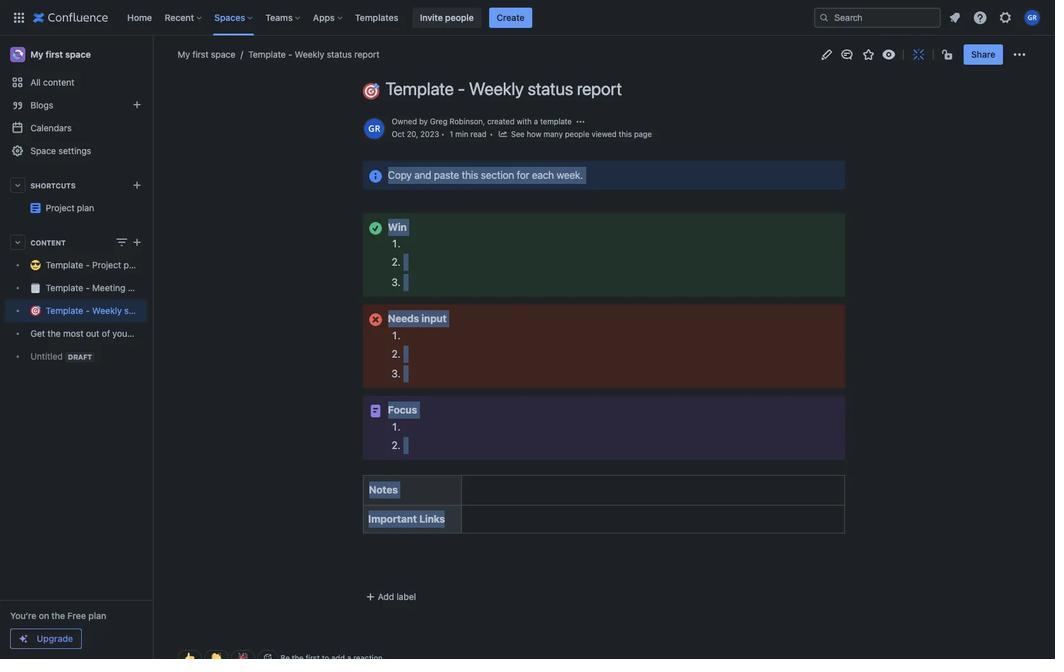 Task type: locate. For each thing, give the bounding box(es) containing it.
no restrictions image
[[941, 47, 956, 62]]

people down manage page ownership icon on the top
[[565, 129, 590, 139]]

template - weekly status report link up out in the left of the page
[[5, 300, 177, 322]]

:tada: image
[[238, 653, 248, 660], [238, 653, 248, 660]]

your
[[112, 328, 131, 339]]

0 horizontal spatial people
[[445, 12, 474, 23]]

panel error image
[[368, 312, 383, 328]]

weekly down apps
[[295, 49, 325, 60]]

people
[[445, 12, 474, 23], [565, 129, 590, 139]]

the inside tree
[[48, 328, 61, 339]]

the
[[48, 328, 61, 339], [52, 611, 65, 621]]

see how many people viewed this page button
[[499, 129, 652, 141]]

appswitcher icon image
[[11, 10, 27, 25]]

upgrade button
[[11, 630, 81, 649]]

project plan
[[147, 197, 196, 208], [46, 202, 94, 213]]

template - weekly status report inside tree
[[46, 306, 177, 316]]

stop watching image
[[882, 47, 897, 62]]

links
[[419, 513, 445, 525]]

Add label text field
[[362, 591, 459, 604]]

1 min read
[[450, 129, 487, 139]]

1 horizontal spatial project
[[92, 260, 121, 271]]

collapse sidebar image
[[138, 42, 166, 67]]

status up "template"
[[528, 78, 574, 99]]

my first space link up all content link
[[5, 42, 147, 67]]

recent
[[165, 12, 194, 23]]

greg robinson image
[[364, 119, 384, 139]]

weekly up 'of'
[[92, 306, 122, 316]]

2 horizontal spatial weekly
[[469, 78, 524, 99]]

1 vertical spatial this
[[462, 169, 479, 181]]

my first space link down recent 'dropdown button'
[[178, 48, 236, 61]]

calendars
[[30, 123, 72, 133]]

plan
[[179, 197, 196, 208], [77, 202, 94, 213], [124, 260, 141, 271], [88, 611, 106, 621]]

input
[[422, 313, 447, 325]]

2 vertical spatial status
[[124, 306, 150, 316]]

first inside space element
[[46, 49, 63, 60]]

settings
[[58, 145, 91, 156]]

template - weekly status report up created
[[386, 78, 622, 99]]

project inside "link"
[[92, 260, 121, 271]]

paste
[[434, 169, 459, 181]]

0 horizontal spatial first
[[46, 49, 63, 60]]

1 my first space from the left
[[30, 49, 91, 60]]

1 vertical spatial people
[[565, 129, 590, 139]]

many
[[544, 129, 563, 139]]

this right the paste
[[462, 169, 479, 181]]

space element
[[0, 36, 196, 660]]

status down 'apps' popup button on the top of page
[[327, 49, 352, 60]]

- up template - meeting notes link
[[86, 260, 90, 271]]

tree
[[5, 254, 180, 368]]

0 horizontal spatial my first space
[[30, 49, 91, 60]]

people right invite
[[445, 12, 474, 23]]

viewed
[[592, 129, 617, 139]]

template - weekly status report down apps
[[248, 49, 380, 60]]

confluence image
[[33, 10, 108, 25], [33, 10, 108, 25]]

1 horizontal spatial first
[[193, 49, 209, 60]]

template - project plan
[[46, 260, 141, 271]]

1 vertical spatial report
[[577, 78, 622, 99]]

upgrade
[[37, 634, 73, 644]]

1 first from the left
[[46, 49, 63, 60]]

a
[[534, 117, 538, 126]]

project plan link up change view icon
[[5, 197, 196, 220]]

first up all content
[[46, 49, 63, 60]]

on
[[39, 611, 49, 621]]

my right collapse sidebar icon on the left
[[178, 49, 190, 60]]

template down content dropdown button
[[46, 260, 83, 271]]

1 vertical spatial status
[[528, 78, 574, 99]]

of
[[102, 328, 110, 339]]

content
[[43, 77, 74, 88]]

2 horizontal spatial template - weekly status report
[[386, 78, 622, 99]]

1 vertical spatial weekly
[[469, 78, 524, 99]]

1 horizontal spatial my first space link
[[178, 48, 236, 61]]

add reaction image
[[263, 653, 273, 660]]

2 vertical spatial template - weekly status report
[[46, 306, 177, 316]]

read
[[471, 129, 487, 139]]

0 horizontal spatial this
[[462, 169, 479, 181]]

0 horizontal spatial status
[[124, 306, 150, 316]]

win
[[388, 222, 407, 233]]

get the most out of your team space link
[[5, 322, 180, 345]]

add label
[[378, 592, 416, 603]]

my up all
[[30, 49, 43, 60]]

important
[[368, 513, 417, 525]]

0 horizontal spatial project plan
[[46, 202, 94, 213]]

1 vertical spatial template - weekly status report link
[[5, 300, 177, 322]]

banner containing home
[[0, 0, 1056, 36]]

all content link
[[5, 71, 147, 94]]

important links
[[368, 513, 445, 525]]

0 horizontal spatial report
[[152, 306, 177, 316]]

2 horizontal spatial project
[[147, 197, 176, 208]]

untitled draft
[[30, 351, 92, 362]]

tree containing template - project plan
[[5, 254, 180, 368]]

template - weekly status report link down apps
[[236, 48, 380, 61]]

first
[[46, 49, 63, 60], [193, 49, 209, 60]]

people inside global element
[[445, 12, 474, 23]]

robinson
[[450, 117, 483, 126]]

the right get
[[48, 328, 61, 339]]

my first space inside my first space link
[[30, 49, 91, 60]]

:dart: image
[[363, 83, 379, 99], [363, 83, 379, 99]]

invite people button
[[413, 7, 482, 28]]

my first space up 'content'
[[30, 49, 91, 60]]

2 vertical spatial report
[[152, 306, 177, 316]]

space down spaces
[[211, 49, 236, 60]]

report up team
[[152, 306, 177, 316]]

oct
[[392, 129, 405, 139]]

project
[[147, 197, 176, 208], [46, 202, 75, 213], [92, 260, 121, 271]]

template
[[541, 117, 572, 126]]

0 vertical spatial the
[[48, 328, 61, 339]]

1 vertical spatial the
[[52, 611, 65, 621]]

template - meeting notes
[[46, 283, 151, 294]]

with
[[517, 117, 532, 126]]

0 vertical spatial this
[[619, 129, 632, 139]]

template - weekly status report
[[248, 49, 380, 60], [386, 78, 622, 99], [46, 306, 177, 316]]

space up all content link
[[65, 49, 91, 60]]

tree inside space element
[[5, 254, 180, 368]]

create a blog image
[[129, 97, 145, 112]]

template up by
[[386, 78, 454, 99]]

1 horizontal spatial template - weekly status report
[[248, 49, 380, 60]]

help icon image
[[973, 10, 988, 25]]

1 horizontal spatial status
[[327, 49, 352, 60]]

:thumbsup: image
[[185, 653, 195, 660], [185, 653, 195, 660]]

report down templates link
[[355, 49, 380, 60]]

created
[[488, 117, 515, 126]]

0 horizontal spatial template - weekly status report link
[[5, 300, 177, 322]]

teams
[[266, 12, 293, 23]]

status down the notes
[[124, 306, 150, 316]]

template - weekly status report link
[[236, 48, 380, 61], [5, 300, 177, 322]]

spaces
[[214, 12, 245, 23]]

greg
[[430, 117, 448, 126]]

1 horizontal spatial report
[[355, 49, 380, 60]]

0 vertical spatial report
[[355, 49, 380, 60]]

weekly up created
[[469, 78, 524, 99]]

1 horizontal spatial space
[[156, 328, 180, 339]]

global element
[[8, 0, 812, 35]]

this
[[619, 129, 632, 139], [462, 169, 479, 181]]

1 horizontal spatial weekly
[[295, 49, 325, 60]]

content
[[30, 238, 66, 247]]

0 horizontal spatial template - weekly status report
[[46, 306, 177, 316]]

shortcuts button
[[5, 174, 147, 197]]

0 vertical spatial template - weekly status report
[[248, 49, 380, 60]]

shortcuts
[[30, 181, 76, 189]]

template
[[248, 49, 286, 60], [386, 78, 454, 99], [46, 260, 83, 271], [46, 283, 83, 294], [46, 306, 83, 316]]

2 vertical spatial weekly
[[92, 306, 122, 316]]

first down recent 'dropdown button'
[[193, 49, 209, 60]]

banner
[[0, 0, 1056, 36]]

-
[[288, 49, 292, 60], [458, 78, 465, 99], [86, 260, 90, 271], [86, 283, 90, 294], [86, 306, 90, 316]]

settings icon image
[[999, 10, 1014, 25]]

0 horizontal spatial my
[[30, 49, 43, 60]]

label
[[397, 592, 416, 603]]

week.
[[557, 169, 583, 181]]

1
[[450, 129, 453, 139]]

1 horizontal spatial this
[[619, 129, 632, 139]]

report up manage page ownership icon on the top
[[577, 78, 622, 99]]

template - project plan image
[[30, 203, 41, 213]]

untitled
[[30, 351, 63, 362]]

space
[[65, 49, 91, 60], [211, 49, 236, 60], [156, 328, 180, 339]]

0 vertical spatial people
[[445, 12, 474, 23]]

apps
[[313, 12, 335, 23]]

my first space down recent 'dropdown button'
[[178, 49, 236, 60]]

teams button
[[262, 7, 306, 28]]

1 my from the left
[[30, 49, 43, 60]]

premium image
[[18, 634, 29, 644]]

the right on in the bottom left of the page
[[52, 611, 65, 621]]

greg robinson link
[[430, 117, 483, 126]]

more actions image
[[1012, 47, 1028, 62]]

apps button
[[309, 7, 348, 28]]

0 horizontal spatial weekly
[[92, 306, 122, 316]]

1 vertical spatial template - weekly status report
[[386, 78, 622, 99]]

1 horizontal spatial my
[[178, 49, 190, 60]]

template - weekly status report down meeting
[[46, 306, 177, 316]]

all
[[30, 77, 41, 88]]

2 my first space from the left
[[178, 49, 236, 60]]

share
[[972, 49, 996, 60]]

panel note image
[[368, 404, 383, 419]]

0 horizontal spatial project
[[46, 202, 75, 213]]

0 vertical spatial status
[[327, 49, 352, 60]]

1 horizontal spatial template - weekly status report link
[[236, 48, 380, 61]]

:clap: image
[[211, 653, 222, 660]]

this left page
[[619, 129, 632, 139]]

free
[[68, 611, 86, 621]]

1 horizontal spatial my first space
[[178, 49, 236, 60]]

create a page image
[[129, 235, 145, 250]]

space right team
[[156, 328, 180, 339]]



Task type: describe. For each thing, give the bounding box(es) containing it.
focus
[[388, 405, 417, 416]]

owned
[[392, 117, 417, 126]]

blogs
[[30, 100, 53, 110]]

panel info image
[[368, 169, 383, 184]]

blogs link
[[5, 94, 147, 117]]

search image
[[819, 12, 830, 23]]

and
[[415, 169, 432, 181]]

20,
[[407, 129, 418, 139]]

- up robinson
[[458, 78, 465, 99]]

2 horizontal spatial report
[[577, 78, 622, 99]]

space settings link
[[5, 140, 147, 163]]

draft
[[68, 353, 92, 361]]

invite
[[420, 12, 443, 23]]

team
[[133, 328, 153, 339]]

most
[[63, 328, 84, 339]]

0 vertical spatial template - weekly status report link
[[236, 48, 380, 61]]

plan inside "link"
[[124, 260, 141, 271]]

meeting
[[92, 283, 126, 294]]

template inside "link"
[[46, 260, 83, 271]]

notes
[[369, 485, 398, 496]]

report inside tree
[[152, 306, 177, 316]]

2 horizontal spatial space
[[211, 49, 236, 60]]

change view image
[[114, 235, 129, 250]]

template - meeting notes link
[[5, 277, 151, 300]]

needs
[[388, 313, 419, 325]]

space settings
[[30, 145, 91, 156]]

2 horizontal spatial status
[[528, 78, 574, 99]]

- inside "link"
[[86, 260, 90, 271]]

2 first from the left
[[193, 49, 209, 60]]

you're
[[10, 611, 36, 621]]

section
[[481, 169, 514, 181]]

notes
[[128, 283, 151, 294]]

min
[[456, 129, 469, 139]]

out
[[86, 328, 99, 339]]

template up most
[[46, 306, 83, 316]]

recent button
[[161, 7, 207, 28]]

quick summary image
[[911, 47, 927, 62]]

weekly inside space element
[[92, 306, 122, 316]]

0 horizontal spatial space
[[65, 49, 91, 60]]

templates
[[355, 12, 399, 23]]

get
[[30, 328, 45, 339]]

each
[[532, 169, 554, 181]]

create link
[[489, 7, 532, 28]]

see
[[511, 129, 525, 139]]

home
[[127, 12, 152, 23]]

:clap: image
[[211, 653, 222, 660]]

templates link
[[351, 7, 402, 28]]

1 horizontal spatial people
[[565, 129, 590, 139]]

add shortcut image
[[129, 178, 145, 193]]

0 vertical spatial weekly
[[295, 49, 325, 60]]

- down teams popup button at the left of the page
[[288, 49, 292, 60]]

,
[[483, 117, 485, 126]]

2023
[[421, 129, 439, 139]]

for
[[517, 169, 530, 181]]

space inside tree
[[156, 328, 180, 339]]

all content
[[30, 77, 74, 88]]

copy image
[[362, 214, 377, 229]]

status inside tree
[[124, 306, 150, 316]]

page
[[634, 129, 652, 139]]

spaces button
[[211, 7, 258, 28]]

by
[[419, 117, 428, 126]]

see how many people viewed this page
[[511, 129, 652, 139]]

calendars link
[[5, 117, 147, 140]]

you're on the free plan
[[10, 611, 106, 621]]

get the most out of your team space
[[30, 328, 180, 339]]

invite people
[[420, 12, 474, 23]]

with a template button
[[517, 116, 572, 127]]

manage page ownership image
[[576, 117, 586, 127]]

how
[[527, 129, 542, 139]]

share button
[[964, 44, 1004, 65]]

- up out in the left of the page
[[86, 306, 90, 316]]

panel success image
[[368, 221, 383, 236]]

template - project plan link
[[5, 254, 147, 277]]

template down teams
[[248, 49, 286, 60]]

copy
[[388, 169, 412, 181]]

edit this page image
[[819, 47, 835, 62]]

2 my from the left
[[178, 49, 190, 60]]

- left meeting
[[86, 283, 90, 294]]

star image
[[861, 47, 876, 62]]

template down template - project plan "link"
[[46, 283, 83, 294]]

Search field
[[814, 7, 941, 28]]

content button
[[5, 231, 147, 254]]

my inside space element
[[30, 49, 43, 60]]

create
[[497, 12, 525, 23]]

1 horizontal spatial project plan
[[147, 197, 196, 208]]

add
[[378, 592, 394, 603]]

oct 20, 2023
[[392, 129, 439, 139]]

this inside button
[[619, 129, 632, 139]]

project plan link down shortcuts dropdown button
[[46, 202, 94, 213]]

0 horizontal spatial my first space link
[[5, 42, 147, 67]]

needs input
[[388, 313, 447, 325]]

notification icon image
[[948, 10, 963, 25]]

copy and paste this section for each week.
[[388, 169, 583, 181]]

owned by greg robinson , created with a template
[[392, 117, 572, 126]]

space
[[30, 145, 56, 156]]

home link
[[123, 7, 156, 28]]



Task type: vqa. For each thing, say whether or not it's contained in the screenshot.
Appswitcher Icon's list
no



